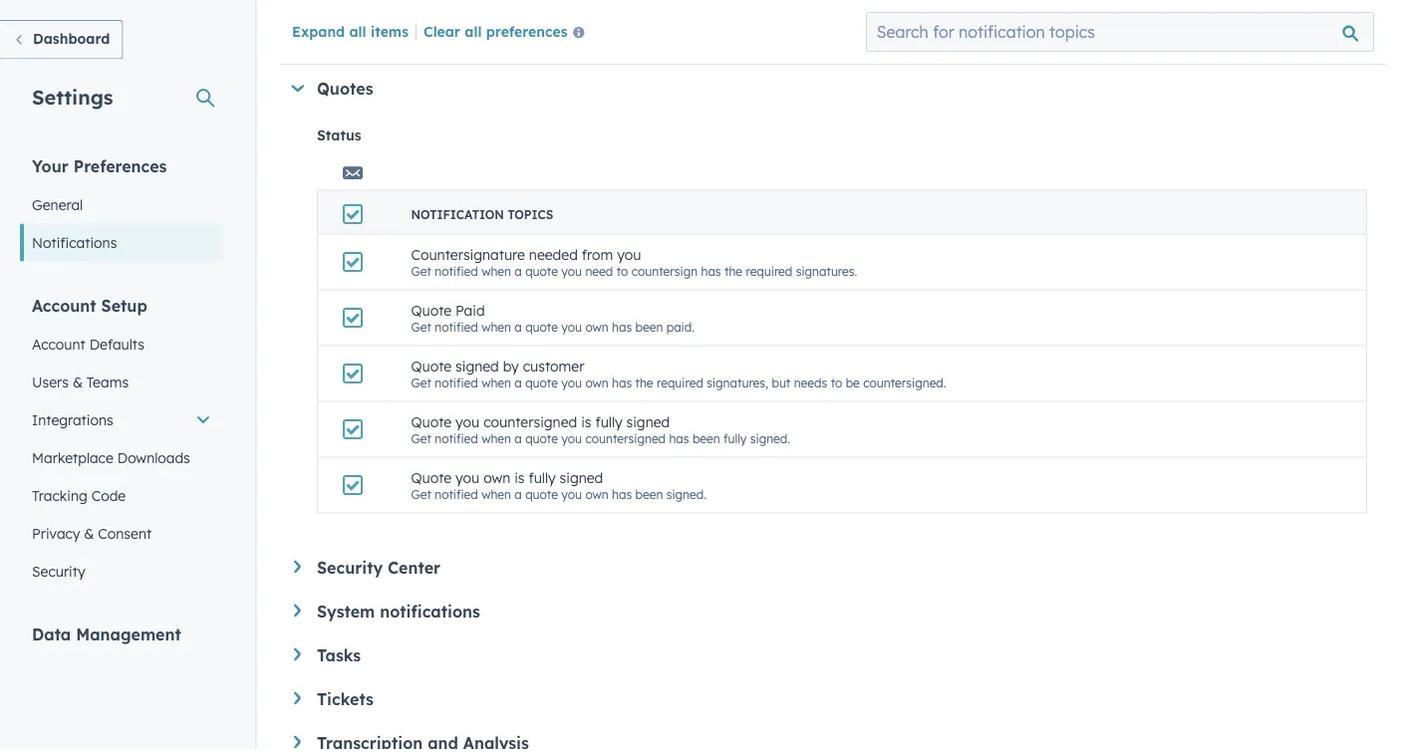 Task type: describe. For each thing, give the bounding box(es) containing it.
fully for quote you countersigned is fully signed
[[595, 413, 622, 431]]

signed. inside quote you countersigned is fully signed get notified when a quote you countersigned has been fully signed.
[[750, 431, 790, 446]]

tracking code
[[32, 487, 126, 504]]

by
[[503, 358, 519, 375]]

tasks button
[[294, 645, 1367, 665]]

notification
[[411, 207, 504, 222]]

settings
[[32, 84, 113, 109]]

a inside quote you countersigned is fully signed get notified when a quote you countersigned has been fully signed.
[[515, 431, 522, 446]]

caret image for tickets
[[294, 692, 301, 705]]

been for quote you own is fully signed
[[635, 487, 663, 502]]

fails.
[[730, 8, 755, 23]]

be
[[846, 375, 860, 390]]

quote for quote paid
[[411, 302, 452, 319]]

tasks
[[317, 645, 361, 665]]

to inside the countersignature needed from you get notified when a quote you need to countersign has the required signatures.
[[617, 263, 628, 278]]

expand all items
[[292, 22, 409, 40]]

status
[[317, 127, 361, 144]]

but
[[772, 375, 791, 390]]

caret image for system notifications
[[294, 604, 301, 617]]

is for own
[[514, 469, 525, 487]]

quote for quote you own is fully signed
[[411, 469, 452, 487]]

code
[[91, 487, 126, 504]]

own inside quote paid get notified when a quote you own has been paid.
[[585, 319, 609, 334]]

tickets
[[317, 689, 374, 709]]

clear all preferences button
[[424, 21, 593, 45]]

quote paid get notified when a quote you own has been paid.
[[411, 302, 694, 334]]

notified inside quote you own is fully signed get notified when a quote you own has been signed.
[[435, 487, 478, 502]]

get notified when a payout for your collected payments fails.
[[411, 8, 755, 23]]

general link
[[20, 186, 223, 224]]

expand all items button
[[292, 22, 409, 40]]

management
[[76, 624, 181, 644]]

for
[[568, 8, 585, 23]]

collected
[[616, 8, 667, 23]]

data
[[32, 624, 71, 644]]

tracking
[[32, 487, 87, 504]]

account for account setup
[[32, 295, 96, 315]]

has for countersignature needed from you
[[701, 263, 721, 278]]

quote for quote signed by customer
[[411, 358, 452, 375]]

1 horizontal spatial countersigned
[[585, 431, 666, 446]]

expand
[[292, 22, 345, 40]]

you inside quote paid get notified when a quote you own has been paid.
[[561, 319, 582, 334]]

account defaults
[[32, 335, 144, 353]]

your preferences
[[32, 156, 167, 176]]

notifications
[[32, 234, 117, 251]]

users
[[32, 373, 69, 391]]

when inside quote you own is fully signed get notified when a quote you own has been signed.
[[482, 487, 511, 502]]

system notifications button
[[294, 601, 1367, 621]]

a inside quote you own is fully signed get notified when a quote you own has been signed.
[[515, 487, 522, 502]]

get inside quote paid get notified when a quote you own has been paid.
[[411, 319, 431, 334]]

2 vertical spatial caret image
[[294, 736, 301, 749]]

been inside quote paid get notified when a quote you own has been paid.
[[635, 319, 663, 334]]

account for account defaults
[[32, 335, 85, 353]]

countersigned.
[[863, 375, 946, 390]]

downloads
[[117, 449, 190, 466]]

notification topics
[[411, 207, 553, 222]]

quote inside the quote signed by customer get notified when a quote you own has the required signatures, but needs to be countersigned.
[[525, 375, 558, 390]]

quotes button
[[291, 79, 1367, 99]]

caret image for tasks
[[294, 648, 301, 661]]

security link
[[20, 553, 223, 590]]

needed
[[529, 246, 578, 263]]

get inside quote you countersigned is fully signed get notified when a quote you countersigned has been fully signed.
[[411, 431, 431, 446]]

quote you own is fully signed get notified when a quote you own has been signed.
[[411, 469, 706, 502]]

quote inside quote paid get notified when a quote you own has been paid.
[[525, 319, 558, 334]]

teams
[[87, 373, 129, 391]]

security for security
[[32, 563, 85, 580]]

account setup
[[32, 295, 147, 315]]

when inside quote you countersigned is fully signed get notified when a quote you countersigned has been fully signed.
[[482, 431, 511, 446]]

needs
[[794, 375, 827, 390]]

clear
[[424, 22, 460, 40]]

paid.
[[666, 319, 694, 334]]

quote you countersigned is fully signed get notified when a quote you countersigned has been fully signed.
[[411, 413, 790, 446]]

users & teams link
[[20, 363, 223, 401]]

your
[[588, 8, 613, 23]]

a inside the countersignature needed from you get notified when a quote you need to countersign has the required signatures.
[[515, 263, 522, 278]]

1 notified from the top
[[435, 8, 478, 23]]

notified inside quote you countersigned is fully signed get notified when a quote you countersigned has been fully signed.
[[435, 431, 478, 446]]

notified inside quote paid get notified when a quote you own has been paid.
[[435, 319, 478, 334]]

general
[[32, 196, 83, 213]]

caret image for security center
[[294, 561, 301, 573]]

required inside the quote signed by customer get notified when a quote you own has the required signatures, but needs to be countersigned.
[[657, 375, 703, 390]]

get inside the countersignature needed from you get notified when a quote you need to countersign has the required signatures.
[[411, 263, 431, 278]]

a inside the quote signed by customer get notified when a quote you own has the required signatures, but needs to be countersigned.
[[515, 375, 522, 390]]

quotes
[[317, 79, 373, 99]]

tracking code link
[[20, 477, 223, 515]]

signed for quote you countersigned is fully signed
[[626, 413, 670, 431]]

when inside the countersignature needed from you get notified when a quote you need to countersign has the required signatures.
[[482, 263, 511, 278]]

notified inside the countersignature needed from you get notified when a quote you need to countersign has the required signatures.
[[435, 263, 478, 278]]

security center button
[[294, 558, 1367, 577]]

your
[[32, 156, 69, 176]]

when inside quote paid get notified when a quote you own has been paid.
[[482, 319, 511, 334]]

& for privacy
[[84, 525, 94, 542]]

signed for quote you own is fully signed
[[560, 469, 603, 487]]

system notifications
[[317, 601, 480, 621]]

account setup element
[[20, 294, 223, 590]]

countersign
[[632, 263, 698, 278]]

paid
[[455, 302, 485, 319]]

dashboard
[[33, 30, 110, 47]]

1 when from the top
[[482, 8, 511, 23]]

0 horizontal spatial countersigned
[[483, 413, 577, 431]]

payout
[[525, 8, 565, 23]]

account defaults link
[[20, 325, 223, 363]]

privacy & consent link
[[20, 515, 223, 553]]

your preferences element
[[20, 155, 223, 262]]

1 a from the top
[[515, 8, 522, 23]]

consent
[[98, 525, 152, 542]]

the inside the quote signed by customer get notified when a quote you own has the required signatures, but needs to be countersigned.
[[635, 375, 653, 390]]



Task type: locate. For each thing, give the bounding box(es) containing it.
caret image inside quotes dropdown button
[[291, 85, 304, 92]]

0 vertical spatial &
[[73, 373, 83, 391]]

0 horizontal spatial signed
[[455, 358, 499, 375]]

signatures,
[[707, 375, 768, 390]]

0 vertical spatial required
[[746, 263, 793, 278]]

1 all from the left
[[349, 22, 366, 40]]

topics
[[508, 207, 553, 222]]

0 horizontal spatial required
[[657, 375, 703, 390]]

3 quote from the top
[[525, 375, 558, 390]]

countersigned down by
[[483, 413, 577, 431]]

all for clear
[[465, 22, 482, 40]]

notifications
[[380, 601, 480, 621]]

is down quote you countersigned is fully signed get notified when a quote you countersigned has been fully signed.
[[514, 469, 525, 487]]

has inside quote paid get notified when a quote you own has been paid.
[[612, 319, 632, 334]]

is
[[581, 413, 591, 431], [514, 469, 525, 487]]

3 when from the top
[[482, 319, 511, 334]]

data management
[[32, 624, 181, 644]]

signed left by
[[455, 358, 499, 375]]

notifications link
[[20, 224, 223, 262]]

1 vertical spatial signed
[[626, 413, 670, 431]]

fully for quote you own is fully signed
[[529, 469, 556, 487]]

countersignature
[[411, 246, 525, 263]]

0 vertical spatial been
[[635, 319, 663, 334]]

1 vertical spatial signed.
[[666, 487, 706, 502]]

to inside the quote signed by customer get notified when a quote you own has the required signatures, but needs to be countersigned.
[[831, 375, 842, 390]]

has up quote you countersigned is fully signed get notified when a quote you countersigned has been fully signed.
[[612, 375, 632, 390]]

1 horizontal spatial all
[[465, 22, 482, 40]]

all
[[349, 22, 366, 40], [465, 22, 482, 40]]

1 horizontal spatial is
[[581, 413, 591, 431]]

3 get from the top
[[411, 319, 431, 334]]

caret image for quotes
[[291, 85, 304, 92]]

account
[[32, 295, 96, 315], [32, 335, 85, 353]]

3 quote from the top
[[411, 413, 452, 431]]

1 vertical spatial &
[[84, 525, 94, 542]]

1 account from the top
[[32, 295, 96, 315]]

own inside the quote signed by customer get notified when a quote you own has the required signatures, but needs to be countersigned.
[[585, 375, 609, 390]]

data management element
[[32, 623, 223, 749]]

5 notified from the top
[[435, 431, 478, 446]]

2 quote from the top
[[411, 358, 452, 375]]

has inside the quote signed by customer get notified when a quote you own has the required signatures, but needs to be countersigned.
[[612, 375, 632, 390]]

5 a from the top
[[515, 431, 522, 446]]

been inside quote you countersigned is fully signed get notified when a quote you countersigned has been fully signed.
[[692, 431, 720, 446]]

4 notified from the top
[[435, 375, 478, 390]]

1 horizontal spatial the
[[724, 263, 742, 278]]

6 a from the top
[[515, 487, 522, 502]]

4 a from the top
[[515, 375, 522, 390]]

0 vertical spatial caret image
[[294, 604, 301, 617]]

account up account defaults
[[32, 295, 96, 315]]

5 when from the top
[[482, 431, 511, 446]]

the right countersign
[[724, 263, 742, 278]]

account up users
[[32, 335, 85, 353]]

has for quote you countersigned is fully signed
[[669, 431, 689, 446]]

to
[[617, 263, 628, 278], [831, 375, 842, 390]]

3 caret image from the top
[[294, 692, 301, 705]]

3 notified from the top
[[435, 319, 478, 334]]

1 horizontal spatial signed
[[560, 469, 603, 487]]

the inside the countersignature needed from you get notified when a quote you need to countersign has the required signatures.
[[724, 263, 742, 278]]

2 quote from the top
[[525, 319, 558, 334]]

0 horizontal spatial fully
[[529, 469, 556, 487]]

items
[[371, 22, 409, 40]]

quote inside quote you own is fully signed get notified when a quote you own has been signed.
[[525, 487, 558, 502]]

1 vertical spatial account
[[32, 335, 85, 353]]

caret image
[[291, 85, 304, 92], [294, 561, 301, 573], [294, 736, 301, 749]]

1 quote from the top
[[525, 263, 558, 278]]

security
[[317, 558, 383, 577], [32, 563, 85, 580]]

0 horizontal spatial the
[[635, 375, 653, 390]]

2 caret image from the top
[[294, 648, 301, 661]]

0 horizontal spatial all
[[349, 22, 366, 40]]

6 get from the top
[[411, 487, 431, 502]]

0 vertical spatial signed
[[455, 358, 499, 375]]

all inside button
[[465, 22, 482, 40]]

caret image inside tasks dropdown button
[[294, 648, 301, 661]]

countersigned
[[483, 413, 577, 431], [585, 431, 666, 446]]

1 vertical spatial required
[[657, 375, 703, 390]]

caret image left system
[[294, 604, 301, 617]]

quote signed by customer get notified when a quote you own has the required signatures, but needs to be countersigned.
[[411, 358, 946, 390]]

from
[[582, 246, 613, 263]]

1 horizontal spatial fully
[[595, 413, 622, 431]]

you
[[617, 246, 641, 263], [561, 263, 582, 278], [561, 319, 582, 334], [561, 375, 582, 390], [455, 413, 480, 431], [561, 431, 582, 446], [455, 469, 480, 487], [561, 487, 582, 502]]

the
[[724, 263, 742, 278], [635, 375, 653, 390]]

all left 'items' on the top of the page
[[349, 22, 366, 40]]

2 when from the top
[[482, 263, 511, 278]]

setup
[[101, 295, 147, 315]]

preferences
[[73, 156, 167, 176]]

4 quote from the top
[[525, 431, 558, 446]]

fully up quote you own is fully signed get notified when a quote you own has been signed.
[[595, 413, 622, 431]]

get
[[411, 8, 431, 23], [411, 263, 431, 278], [411, 319, 431, 334], [411, 375, 431, 390], [411, 431, 431, 446], [411, 487, 431, 502]]

4 when from the top
[[482, 375, 511, 390]]

has left paid.
[[612, 319, 632, 334]]

1 vertical spatial caret image
[[294, 648, 301, 661]]

4 get from the top
[[411, 375, 431, 390]]

0 horizontal spatial to
[[617, 263, 628, 278]]

security down privacy
[[32, 563, 85, 580]]

2 vertical spatial been
[[635, 487, 663, 502]]

quote inside quote you own is fully signed get notified when a quote you own has been signed.
[[411, 469, 452, 487]]

caret image inside security center dropdown button
[[294, 561, 301, 573]]

2 a from the top
[[515, 263, 522, 278]]

to left 'be'
[[831, 375, 842, 390]]

quote up customer
[[525, 319, 558, 334]]

& right users
[[73, 373, 83, 391]]

is inside quote you own is fully signed get notified when a quote you own has been signed.
[[514, 469, 525, 487]]

payments
[[670, 8, 726, 23]]

0 vertical spatial is
[[581, 413, 591, 431]]

required left signatures. on the right top of page
[[746, 263, 793, 278]]

notified
[[435, 8, 478, 23], [435, 263, 478, 278], [435, 319, 478, 334], [435, 375, 478, 390], [435, 431, 478, 446], [435, 487, 478, 502]]

4 quote from the top
[[411, 469, 452, 487]]

quote down quote you countersigned is fully signed get notified when a quote you countersigned has been fully signed.
[[525, 487, 558, 502]]

1 vertical spatial the
[[635, 375, 653, 390]]

defaults
[[89, 335, 144, 353]]

0 horizontal spatial &
[[73, 373, 83, 391]]

0 horizontal spatial signed.
[[666, 487, 706, 502]]

required inside the countersignature needed from you get notified when a quote you need to countersign has the required signatures.
[[746, 263, 793, 278]]

0 vertical spatial the
[[724, 263, 742, 278]]

2 account from the top
[[32, 335, 85, 353]]

0 vertical spatial to
[[617, 263, 628, 278]]

quote right by
[[525, 375, 558, 390]]

& right privacy
[[84, 525, 94, 542]]

been left paid.
[[635, 319, 663, 334]]

been
[[635, 319, 663, 334], [692, 431, 720, 446], [635, 487, 663, 502]]

0 horizontal spatial is
[[514, 469, 525, 487]]

caret image inside system notifications dropdown button
[[294, 604, 301, 617]]

1 vertical spatial to
[[831, 375, 842, 390]]

1 horizontal spatial signed.
[[750, 431, 790, 446]]

all right 'clear'
[[465, 22, 482, 40]]

signed down quote you countersigned is fully signed get notified when a quote you countersigned has been fully signed.
[[560, 469, 603, 487]]

0 horizontal spatial security
[[32, 563, 85, 580]]

quote inside quote you countersigned is fully signed get notified when a quote you countersigned has been fully signed.
[[525, 431, 558, 446]]

system
[[317, 601, 375, 621]]

marketplace downloads link
[[20, 439, 223, 477]]

quote up quote paid get notified when a quote you own has been paid.
[[525, 263, 558, 278]]

a
[[515, 8, 522, 23], [515, 263, 522, 278], [515, 319, 522, 334], [515, 375, 522, 390], [515, 431, 522, 446], [515, 487, 522, 502]]

is for countersigned
[[581, 413, 591, 431]]

been down quote you countersigned is fully signed get notified when a quote you countersigned has been fully signed.
[[635, 487, 663, 502]]

quote inside the quote signed by customer get notified when a quote you own has the required signatures, but needs to be countersigned.
[[411, 358, 452, 375]]

quote inside quote you countersigned is fully signed get notified when a quote you countersigned has been fully signed.
[[411, 413, 452, 431]]

required
[[746, 263, 793, 278], [657, 375, 703, 390]]

required down paid.
[[657, 375, 703, 390]]

all for expand
[[349, 22, 366, 40]]

signed down the quote signed by customer get notified when a quote you own has the required signatures, but needs to be countersigned.
[[626, 413, 670, 431]]

1 vertical spatial is
[[514, 469, 525, 487]]

customer
[[523, 358, 584, 375]]

own
[[585, 319, 609, 334], [585, 375, 609, 390], [483, 469, 510, 487], [585, 487, 609, 502]]

security for security center
[[317, 558, 383, 577]]

1 caret image from the top
[[294, 604, 301, 617]]

2 horizontal spatial fully
[[724, 431, 747, 446]]

2 vertical spatial signed
[[560, 469, 603, 487]]

been down signatures,
[[692, 431, 720, 446]]

1 horizontal spatial security
[[317, 558, 383, 577]]

countersignature needed from you get notified when a quote you need to countersign has the required signatures.
[[411, 246, 857, 278]]

a inside quote paid get notified when a quote you own has been paid.
[[515, 319, 522, 334]]

you inside the quote signed by customer get notified when a quote you own has the required signatures, but needs to be countersigned.
[[561, 375, 582, 390]]

signed inside quote you own is fully signed get notified when a quote you own has been signed.
[[560, 469, 603, 487]]

has inside quote you own is fully signed get notified when a quote you own has been signed.
[[612, 487, 632, 502]]

users & teams
[[32, 373, 129, 391]]

signatures.
[[796, 263, 857, 278]]

been inside quote you own is fully signed get notified when a quote you own has been signed.
[[635, 487, 663, 502]]

1 horizontal spatial to
[[831, 375, 842, 390]]

has for quote you own is fully signed
[[612, 487, 632, 502]]

1 horizontal spatial &
[[84, 525, 94, 542]]

the up quote you countersigned is fully signed get notified when a quote you countersigned has been fully signed.
[[635, 375, 653, 390]]

1 vertical spatial caret image
[[294, 561, 301, 573]]

& for users
[[73, 373, 83, 391]]

caret image inside the tickets 'dropdown button'
[[294, 692, 301, 705]]

caret image
[[294, 604, 301, 617], [294, 648, 301, 661], [294, 692, 301, 705]]

get inside quote you own is fully signed get notified when a quote you own has been signed.
[[411, 487, 431, 502]]

5 get from the top
[[411, 431, 431, 446]]

signed inside the quote signed by customer get notified when a quote you own has the required signatures, but needs to be countersigned.
[[455, 358, 499, 375]]

fully down quote you countersigned is fully signed get notified when a quote you countersigned has been fully signed.
[[529, 469, 556, 487]]

when
[[482, 8, 511, 23], [482, 263, 511, 278], [482, 319, 511, 334], [482, 375, 511, 390], [482, 431, 511, 446], [482, 487, 511, 502]]

6 notified from the top
[[435, 487, 478, 502]]

need
[[585, 263, 613, 278]]

signed inside quote you countersigned is fully signed get notified when a quote you countersigned has been fully signed.
[[626, 413, 670, 431]]

quote for quote you countersigned is fully signed
[[411, 413, 452, 431]]

has right countersign
[[701, 263, 721, 278]]

2 vertical spatial caret image
[[294, 692, 301, 705]]

been for quote you countersigned is fully signed
[[692, 431, 720, 446]]

quote up quote you own is fully signed get notified when a quote you own has been signed.
[[525, 431, 558, 446]]

dashboard link
[[0, 20, 123, 59]]

1 horizontal spatial required
[[746, 263, 793, 278]]

quote inside quote paid get notified when a quote you own has been paid.
[[411, 302, 452, 319]]

has inside quote you countersigned is fully signed get notified when a quote you countersigned has been fully signed.
[[669, 431, 689, 446]]

security center
[[317, 558, 440, 577]]

get inside the quote signed by customer get notified when a quote you own has the required signatures, but needs to be countersigned.
[[411, 375, 431, 390]]

marketplace downloads
[[32, 449, 190, 466]]

fully down signatures,
[[724, 431, 747, 446]]

0 vertical spatial signed.
[[750, 431, 790, 446]]

preferences
[[486, 22, 568, 40]]

clear all preferences
[[424, 22, 568, 40]]

1 quote from the top
[[411, 302, 452, 319]]

tickets button
[[294, 689, 1367, 709]]

caret image left tickets
[[294, 692, 301, 705]]

privacy
[[32, 525, 80, 542]]

signed. inside quote you own is fully signed get notified when a quote you own has been signed.
[[666, 487, 706, 502]]

2 all from the left
[[465, 22, 482, 40]]

1 get from the top
[[411, 8, 431, 23]]

quote
[[411, 302, 452, 319], [411, 358, 452, 375], [411, 413, 452, 431], [411, 469, 452, 487]]

fully inside quote you own is fully signed get notified when a quote you own has been signed.
[[529, 469, 556, 487]]

integrations
[[32, 411, 113, 429]]

is down customer
[[581, 413, 591, 431]]

is inside quote you countersigned is fully signed get notified when a quote you countersigned has been fully signed.
[[581, 413, 591, 431]]

2 notified from the top
[[435, 263, 478, 278]]

to right need
[[617, 263, 628, 278]]

caret image left the tasks
[[294, 648, 301, 661]]

0 vertical spatial account
[[32, 295, 96, 315]]

privacy & consent
[[32, 525, 152, 542]]

has inside the countersignature needed from you get notified when a quote you need to countersign has the required signatures.
[[701, 263, 721, 278]]

6 when from the top
[[482, 487, 511, 502]]

integrations button
[[20, 401, 223, 439]]

1 vertical spatial been
[[692, 431, 720, 446]]

2 get from the top
[[411, 263, 431, 278]]

3 a from the top
[[515, 319, 522, 334]]

Search for notification topics search field
[[866, 12, 1374, 52]]

security inside "account setup" element
[[32, 563, 85, 580]]

marketplace
[[32, 449, 113, 466]]

0 vertical spatial caret image
[[291, 85, 304, 92]]

5 quote from the top
[[525, 487, 558, 502]]

countersigned up quote you own is fully signed get notified when a quote you own has been signed.
[[585, 431, 666, 446]]

notified inside the quote signed by customer get notified when a quote you own has the required signatures, but needs to be countersigned.
[[435, 375, 478, 390]]

quote inside the countersignature needed from you get notified when a quote you need to countersign has the required signatures.
[[525, 263, 558, 278]]

has down quote you countersigned is fully signed get notified when a quote you countersigned has been fully signed.
[[612, 487, 632, 502]]

has down the quote signed by customer get notified when a quote you own has the required signatures, but needs to be countersigned.
[[669, 431, 689, 446]]

&
[[73, 373, 83, 391], [84, 525, 94, 542]]

when inside the quote signed by customer get notified when a quote you own has the required signatures, but needs to be countersigned.
[[482, 375, 511, 390]]

2 horizontal spatial signed
[[626, 413, 670, 431]]

security up system
[[317, 558, 383, 577]]

center
[[388, 558, 440, 577]]

signed
[[455, 358, 499, 375], [626, 413, 670, 431], [560, 469, 603, 487]]



Task type: vqa. For each thing, say whether or not it's contained in the screenshot.
fourth when
yes



